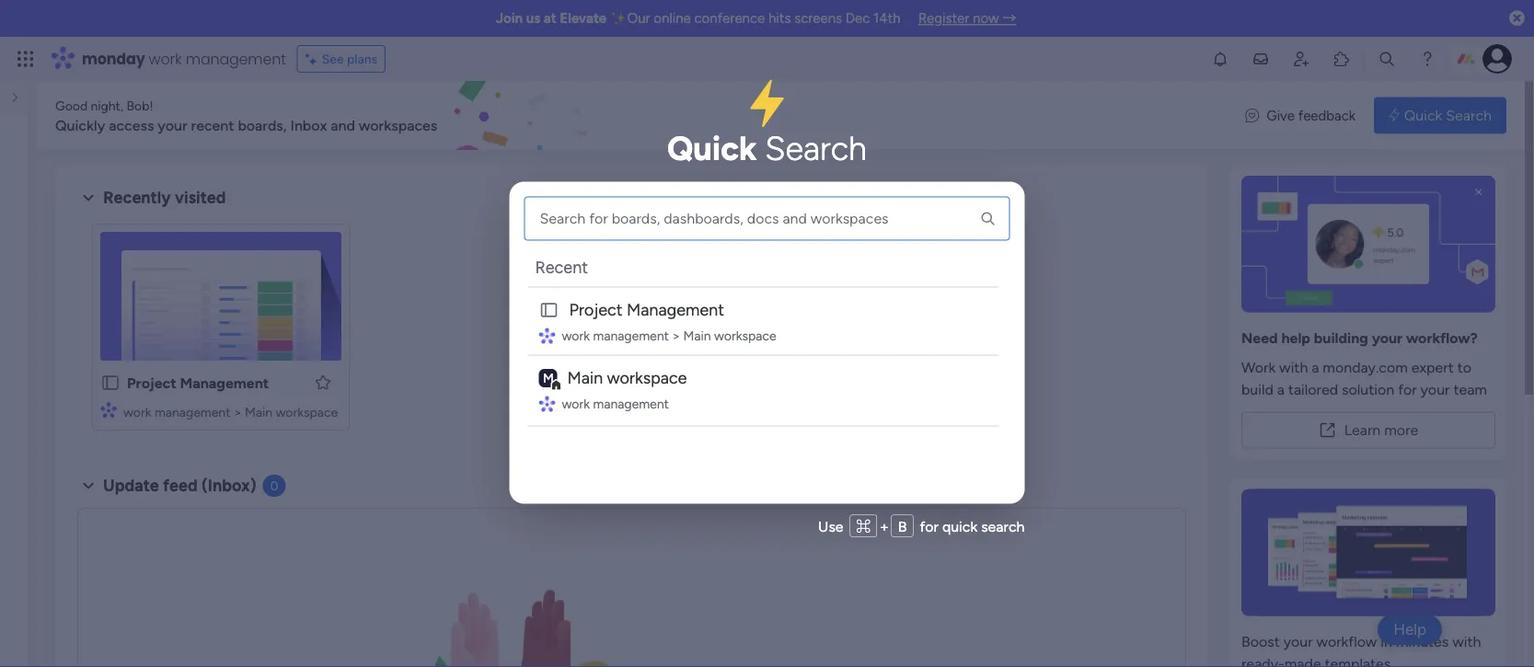 Task type: locate. For each thing, give the bounding box(es) containing it.
team
[[1454, 381, 1487, 399]]

1 vertical spatial public board image
[[100, 373, 121, 393]]

m
[[543, 370, 554, 386]]

build
[[1241, 381, 1274, 399]]

0 horizontal spatial main
[[245, 404, 272, 420]]

building
[[1314, 330, 1368, 347]]

0 vertical spatial workspace
[[714, 328, 776, 344]]

work up the main workspace
[[562, 328, 590, 344]]

v2 user feedback image
[[1245, 105, 1259, 126]]

help image
[[1418, 50, 1437, 68]]

1 horizontal spatial for
[[1398, 381, 1417, 399]]

0 vertical spatial management
[[627, 300, 724, 320]]

0 vertical spatial quick
[[1404, 107, 1442, 124]]

register now →
[[918, 10, 1016, 27]]

add to favorites image
[[314, 373, 332, 392]]

workflow?
[[1406, 330, 1478, 347]]

1 horizontal spatial main
[[567, 368, 603, 388]]

feed
[[163, 476, 198, 496]]

workspace
[[714, 328, 776, 344], [607, 368, 687, 388], [276, 404, 338, 420]]

for down expert on the right of page
[[1398, 381, 1417, 399]]

give feedback
[[1267, 107, 1356, 124]]

quick
[[1404, 107, 1442, 124], [667, 129, 757, 168]]

at
[[544, 10, 557, 27]]

select product image
[[17, 50, 35, 68]]

work
[[149, 48, 182, 69], [562, 328, 590, 344], [562, 396, 590, 412], [123, 404, 151, 420]]

+
[[880, 517, 889, 535]]

1 horizontal spatial search
[[1446, 107, 1492, 124]]

0 horizontal spatial search
[[765, 129, 867, 168]]

management
[[627, 300, 724, 320], [180, 374, 269, 392]]

0 vertical spatial for
[[1398, 381, 1417, 399]]

main right workspace 'icon'
[[567, 368, 603, 388]]

join us at elevate ✨ our online conference hits screens dec 14th
[[496, 10, 901, 27]]

work management
[[562, 396, 669, 412]]

need help building your workflow?
[[1241, 330, 1478, 347]]

with right minutes
[[1452, 633, 1481, 651]]

2 vertical spatial main
[[245, 404, 272, 420]]

1 horizontal spatial workspace
[[607, 368, 687, 388]]

>
[[672, 328, 680, 344], [234, 404, 242, 420]]

quick right v2 bolt switch icon
[[1404, 107, 1442, 124]]

> inside list box
[[672, 328, 680, 344]]

0 horizontal spatial quick
[[667, 129, 757, 168]]

use ⌘ + b for quick search
[[818, 517, 1025, 535]]

work management > main workspace
[[562, 328, 776, 344], [123, 404, 338, 420]]

project for the topmost public board image
[[569, 300, 623, 320]]

quickly
[[55, 116, 105, 134]]

quick inside button
[[1404, 107, 1442, 124]]

1 vertical spatial search
[[765, 129, 867, 168]]

close update feed (inbox) image
[[77, 475, 99, 497]]

your down expert on the right of page
[[1421, 381, 1450, 399]]

for right b
[[920, 517, 939, 535]]

1 vertical spatial a
[[1277, 381, 1285, 399]]

1 horizontal spatial management
[[627, 300, 724, 320]]

1 horizontal spatial a
[[1312, 359, 1319, 376]]

invite members image
[[1292, 50, 1311, 68]]

0 vertical spatial public board image
[[539, 300, 559, 320]]

boards,
[[238, 116, 287, 134]]

project
[[569, 300, 623, 320], [127, 374, 176, 392]]

0 horizontal spatial project management
[[127, 374, 269, 392]]

1 vertical spatial with
[[1452, 633, 1481, 651]]

inbox
[[290, 116, 327, 134]]

work management > main workspace up (inbox) in the left of the page
[[123, 404, 338, 420]]

feedback
[[1298, 107, 1356, 124]]

1 horizontal spatial quick
[[1404, 107, 1442, 124]]

b
[[898, 517, 907, 535]]

search everything image
[[1378, 50, 1396, 68]]

register
[[918, 10, 969, 27]]

0 vertical spatial quick search
[[1404, 107, 1492, 124]]

lottie animation element
[[355, 524, 650, 667]]

0 vertical spatial >
[[672, 328, 680, 344]]

project for bottom public board image
[[127, 374, 176, 392]]

project inside list box
[[569, 300, 623, 320]]

give
[[1267, 107, 1295, 124]]

management up feed
[[155, 404, 230, 420]]

learn more button
[[1241, 412, 1496, 449]]

public board image down recent on the top left
[[539, 300, 559, 320]]

your inside the work with a monday.com expert to build a tailored solution for your team
[[1421, 381, 1450, 399]]

a
[[1312, 359, 1319, 376], [1277, 381, 1285, 399]]

search image
[[980, 210, 996, 227]]

work management > main workspace inside list box
[[562, 328, 776, 344]]

management inside list box
[[627, 300, 724, 320]]

0 vertical spatial project
[[569, 300, 623, 320]]

search down bob builder icon at the right top of page
[[1446, 107, 1492, 124]]

1 vertical spatial management
[[180, 374, 269, 392]]

1 horizontal spatial with
[[1452, 633, 1481, 651]]

0 horizontal spatial management
[[180, 374, 269, 392]]

in
[[1381, 633, 1392, 651]]

search up the search for boards, dashboards, docs and workspaces search box
[[765, 129, 867, 168]]

management for the topmost public board image
[[627, 300, 724, 320]]

1 vertical spatial project management
[[127, 374, 269, 392]]

quick up the search for boards, dashboards, docs and workspaces search box
[[667, 129, 757, 168]]

search
[[1446, 107, 1492, 124], [765, 129, 867, 168]]

a right build
[[1277, 381, 1285, 399]]

1 horizontal spatial quick search
[[1404, 107, 1492, 124]]

quick search
[[1404, 107, 1492, 124], [667, 129, 867, 168]]

your up made at the bottom
[[1284, 633, 1313, 651]]

1 horizontal spatial >
[[672, 328, 680, 344]]

quick search up the search for boards, dashboards, docs and workspaces search box
[[667, 129, 867, 168]]

for inside the work with a monday.com expert to build a tailored solution for your team
[[1398, 381, 1417, 399]]

your inside boost your workflow in minutes with ready-made templates
[[1284, 633, 1313, 651]]

0 vertical spatial search
[[1446, 107, 1492, 124]]

recently visited
[[103, 188, 226, 208]]

0 vertical spatial main
[[683, 328, 711, 344]]

→
[[1003, 10, 1016, 27]]

1 vertical spatial >
[[234, 404, 242, 420]]

with down help
[[1279, 359, 1308, 376]]

with
[[1279, 359, 1308, 376], [1452, 633, 1481, 651]]

0 horizontal spatial >
[[234, 404, 242, 420]]

1 horizontal spatial project management
[[569, 300, 724, 320]]

None search field
[[524, 196, 1010, 240]]

management
[[186, 48, 286, 69], [593, 328, 669, 344], [593, 396, 669, 412], [155, 404, 230, 420]]

0 horizontal spatial workspace
[[276, 404, 338, 420]]

public board image up component image on the left
[[100, 373, 121, 393]]

inbox image
[[1252, 50, 1270, 68]]

1 vertical spatial work management > main workspace
[[123, 404, 338, 420]]

1 vertical spatial project
[[127, 374, 176, 392]]

help button
[[1378, 615, 1442, 645]]

0 horizontal spatial quick search
[[667, 129, 867, 168]]

monday
[[82, 48, 145, 69]]

templates image image
[[1238, 176, 1499, 312], [1247, 489, 1490, 616]]

and
[[331, 116, 355, 134]]

(inbox)
[[201, 476, 256, 496]]

access
[[109, 116, 154, 134]]

a up tailored
[[1312, 359, 1319, 376]]

work management > main workspace up the main workspace
[[562, 328, 776, 344]]

boost your workflow in minutes with ready-made templates
[[1241, 633, 1481, 667]]

public board image
[[539, 300, 559, 320], [100, 373, 121, 393]]

0 horizontal spatial work management > main workspace
[[123, 404, 338, 420]]

your
[[158, 116, 187, 134], [1372, 330, 1403, 347], [1421, 381, 1450, 399], [1284, 633, 1313, 651]]

0 vertical spatial work management > main workspace
[[562, 328, 776, 344]]

⌘
[[856, 517, 871, 535]]

hits
[[768, 10, 791, 27]]

0 horizontal spatial project
[[127, 374, 176, 392]]

> up the main workspace
[[672, 328, 680, 344]]

register now → link
[[918, 10, 1016, 27]]

main up 0
[[245, 404, 272, 420]]

list box
[[524, 284, 1003, 496]]

your left the recent
[[158, 116, 187, 134]]

14th
[[873, 10, 901, 27]]

1 vertical spatial for
[[920, 517, 939, 535]]

0 horizontal spatial public board image
[[100, 373, 121, 393]]

use
[[818, 517, 844, 535]]

for
[[1398, 381, 1417, 399], [920, 517, 939, 535]]

> up (inbox) in the left of the page
[[234, 404, 242, 420]]

quick search right v2 bolt switch icon
[[1404, 107, 1492, 124]]

0 vertical spatial templates image image
[[1238, 176, 1499, 312]]

apps image
[[1333, 50, 1351, 68]]

management up the main workspace
[[593, 328, 669, 344]]

work down the main workspace
[[562, 396, 590, 412]]

0 vertical spatial with
[[1279, 359, 1308, 376]]

project management
[[569, 300, 724, 320], [127, 374, 269, 392]]

main up the main workspace
[[683, 328, 711, 344]]

1 horizontal spatial work management > main workspace
[[562, 328, 776, 344]]

1 horizontal spatial public board image
[[539, 300, 559, 320]]

1 horizontal spatial project
[[569, 300, 623, 320]]

main
[[683, 328, 711, 344], [567, 368, 603, 388], [245, 404, 272, 420]]

notifications image
[[1211, 50, 1230, 68]]

0 horizontal spatial with
[[1279, 359, 1308, 376]]



Task type: vqa. For each thing, say whether or not it's contained in the screenshot.
Templates image to the bottom
yes



Task type: describe. For each thing, give the bounding box(es) containing it.
our
[[627, 10, 650, 27]]

close recently visited image
[[77, 187, 99, 209]]

bob builder image
[[1483, 44, 1512, 74]]

to
[[1457, 359, 1472, 376]]

more
[[1384, 422, 1418, 439]]

with inside the work with a monday.com expert to build a tailored solution for your team
[[1279, 359, 1308, 376]]

1 vertical spatial quick search
[[667, 129, 867, 168]]

v2 bolt switch image
[[1389, 105, 1400, 126]]

online
[[654, 10, 691, 27]]

management up good night, bob! quickly access your recent boards, inbox and workspaces
[[186, 48, 286, 69]]

main workspace
[[567, 368, 687, 388]]

quick
[[942, 517, 978, 535]]

workflow
[[1317, 633, 1377, 651]]

good night, bob! quickly access your recent boards, inbox and workspaces
[[55, 98, 437, 134]]

help
[[1281, 330, 1310, 347]]

work right "monday"
[[149, 48, 182, 69]]

workspaces
[[359, 116, 437, 134]]

bob!
[[127, 98, 153, 113]]

recent
[[191, 116, 234, 134]]

made
[[1285, 655, 1321, 667]]

plans
[[347, 51, 377, 67]]

update
[[103, 476, 159, 496]]

minutes
[[1396, 633, 1449, 651]]

search
[[981, 517, 1025, 535]]

solution
[[1342, 381, 1394, 399]]

workspace image
[[540, 368, 557, 388]]

2 horizontal spatial main
[[683, 328, 711, 344]]

see plans button
[[297, 45, 386, 73]]

learn more
[[1344, 422, 1418, 439]]

Search for boards, dashboards, docs and workspaces search field
[[524, 196, 1010, 240]]

see
[[322, 51, 344, 67]]

ready-
[[1241, 655, 1285, 667]]

0 horizontal spatial for
[[920, 517, 939, 535]]

night,
[[91, 98, 123, 113]]

your up the monday.com
[[1372, 330, 1403, 347]]

2 horizontal spatial workspace
[[714, 328, 776, 344]]

work
[[1241, 359, 1276, 376]]

work right component image on the left
[[123, 404, 151, 420]]

help
[[1393, 620, 1426, 639]]

0
[[270, 478, 278, 494]]

with inside boost your workflow in minutes with ready-made templates
[[1452, 633, 1481, 651]]

learn
[[1344, 422, 1381, 439]]

0 vertical spatial project management
[[569, 300, 724, 320]]

monday.com
[[1323, 359, 1408, 376]]

list box containing project management
[[524, 284, 1003, 496]]

us
[[526, 10, 540, 27]]

join
[[496, 10, 523, 27]]

quick search inside button
[[1404, 107, 1492, 124]]

now
[[973, 10, 999, 27]]

your inside good night, bob! quickly access your recent boards, inbox and workspaces
[[158, 116, 187, 134]]

component image
[[100, 402, 117, 418]]

quick search button
[[1374, 97, 1507, 134]]

recently
[[103, 188, 171, 208]]

1 vertical spatial workspace
[[607, 368, 687, 388]]

2 vertical spatial workspace
[[276, 404, 338, 420]]

dec
[[846, 10, 870, 27]]

see plans
[[322, 51, 377, 67]]

need
[[1241, 330, 1278, 347]]

✨
[[610, 10, 624, 27]]

management for bottom public board image
[[180, 374, 269, 392]]

elevate
[[560, 10, 607, 27]]

screens
[[794, 10, 842, 27]]

search inside button
[[1446, 107, 1492, 124]]

monday work management
[[82, 48, 286, 69]]

boost
[[1241, 633, 1280, 651]]

0 horizontal spatial a
[[1277, 381, 1285, 399]]

templates
[[1325, 655, 1391, 667]]

0 vertical spatial a
[[1312, 359, 1319, 376]]

work with a monday.com expert to build a tailored solution for your team
[[1241, 359, 1487, 399]]

conference
[[694, 10, 765, 27]]

visited
[[175, 188, 226, 208]]

expert
[[1412, 359, 1454, 376]]

1 vertical spatial quick
[[667, 129, 757, 168]]

management down the main workspace
[[593, 396, 669, 412]]

1 vertical spatial main
[[567, 368, 603, 388]]

recent
[[535, 257, 588, 277]]

update feed (inbox)
[[103, 476, 256, 496]]

good
[[55, 98, 88, 113]]

tailored
[[1288, 381, 1338, 399]]

1 vertical spatial templates image image
[[1247, 489, 1490, 616]]



